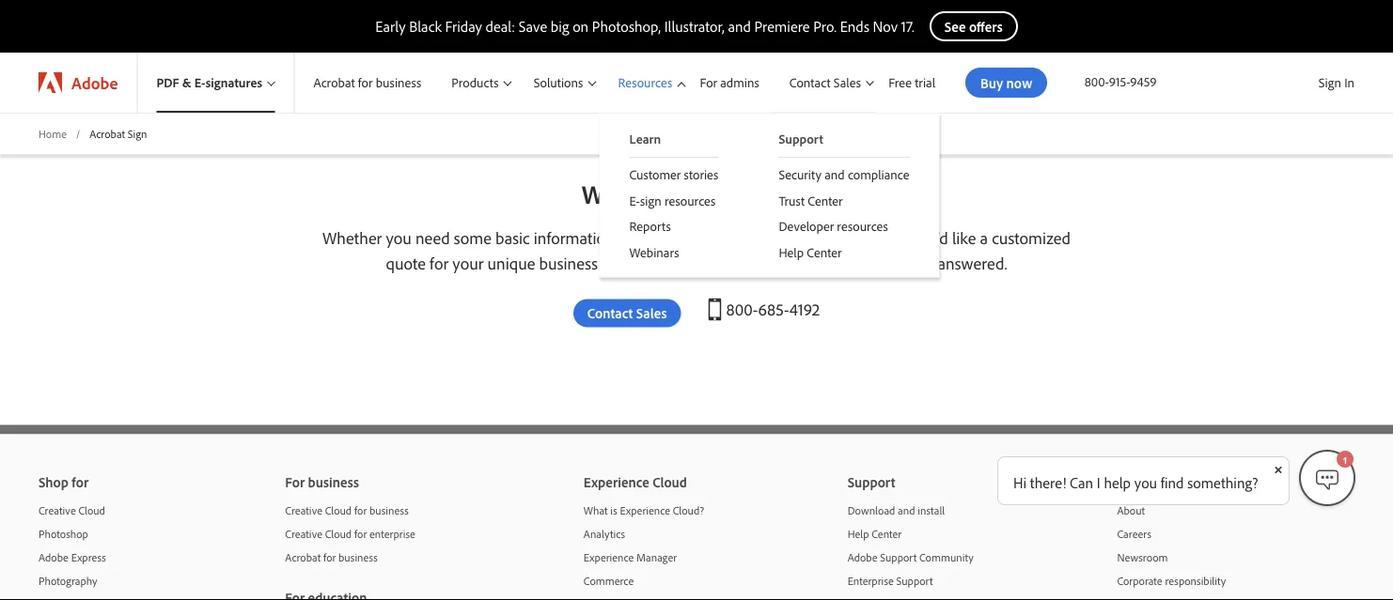 Task type: vqa. For each thing, say whether or not it's contained in the screenshot.


Task type: describe. For each thing, give the bounding box(es) containing it.
questions
[[868, 253, 934, 274]]

save
[[519, 17, 547, 36]]

developer resources
[[779, 218, 889, 235]]

download
[[848, 504, 896, 519]]

photoshop
[[39, 528, 88, 542]]

a
[[980, 228, 988, 249]]

what
[[584, 504, 608, 519]]

800- for 685-
[[726, 299, 758, 321]]

about careers newsroom corporate responsibility
[[1118, 504, 1227, 589]]

illustrator,
[[665, 17, 725, 36]]

pdf & e-signatures
[[157, 74, 263, 91]]

center inside the download and install help center adobe support community enterprise support
[[872, 528, 902, 542]]

pdf
[[157, 74, 179, 91]]

acrobat inside the creative cloud for business creative cloud for enterprise acrobat for business
[[285, 551, 321, 565]]

security and compliance
[[779, 166, 910, 183]]

quote
[[386, 253, 426, 274]]

resources button
[[600, 53, 689, 113]]

1 horizontal spatial adobe
[[71, 72, 118, 93]]

creative cloud for business link
[[285, 500, 576, 524]]

e-sign resources
[[630, 192, 716, 209]]

adobe support community link
[[848, 547, 1103, 570]]

4192
[[790, 299, 820, 321]]

business down enterprise
[[339, 551, 378, 565]]

sign in
[[1319, 74, 1355, 91]]

contact sales for contact sales link
[[588, 305, 667, 322]]

resources
[[618, 74, 673, 91]]

about
[[619, 228, 659, 249]]

0 vertical spatial experience
[[620, 504, 671, 519]]

newsroom link
[[1118, 547, 1355, 570]]

sign in button
[[1315, 67, 1359, 99]]

needs,
[[602, 253, 646, 274]]

acrobat for business
[[314, 74, 422, 91]]

cloud for for
[[325, 504, 352, 519]]

learn
[[630, 131, 661, 147]]

0 horizontal spatial and
[[728, 17, 751, 36]]

our
[[662, 228, 686, 249]]

we're
[[650, 253, 687, 274]]

enterprise
[[370, 528, 416, 542]]

solutions
[[828, 228, 890, 249]]

acrobat for acrobat sign
[[90, 126, 125, 141]]

1 vertical spatial help center link
[[848, 524, 1103, 547]]

for
[[700, 74, 718, 91]]

customer stories link
[[600, 158, 749, 188]]

adobe link
[[20, 53, 137, 113]]

800-915-9459
[[1085, 73, 1157, 90]]

photoshop,
[[592, 17, 661, 36]]

what is experience cloud? link
[[584, 500, 833, 524]]

download and install help center adobe support community enterprise support
[[848, 504, 974, 589]]

1 vertical spatial support
[[881, 551, 917, 565]]

on
[[573, 17, 589, 36]]

business up enterprise
[[370, 504, 409, 519]]

0 vertical spatial help center link
[[749, 240, 940, 266]]

analytics
[[584, 528, 625, 542]]

0 vertical spatial support
[[779, 131, 824, 147]]

0 horizontal spatial help
[[779, 244, 804, 261]]

developer resources link
[[749, 214, 940, 240]]

800-915-9459 link
[[1085, 73, 1157, 90]]

reports
[[630, 218, 671, 235]]

signature
[[761, 228, 824, 249]]

customer stories
[[630, 166, 719, 183]]

products
[[452, 74, 499, 91]]

0 vertical spatial resources
[[665, 192, 716, 209]]

contact sales link
[[573, 300, 681, 328]]

1 vertical spatial acrobat for business link
[[285, 547, 576, 570]]

photography link
[[39, 570, 270, 594]]

compliance
[[848, 166, 910, 183]]

in
[[1345, 74, 1355, 91]]

like
[[953, 228, 976, 249]]

1 vertical spatial e-
[[630, 192, 640, 209]]

pdf & e-signatures button
[[138, 53, 294, 113]]

security and compliance link
[[749, 158, 940, 188]]

center for trust center
[[808, 192, 843, 209]]

0 horizontal spatial to
[[645, 177, 668, 211]]

friday
[[445, 17, 482, 36]]

for admins link
[[689, 53, 771, 113]]

photoshop link
[[39, 524, 270, 547]]

17.
[[902, 17, 915, 36]]

community
[[920, 551, 974, 565]]

center for help center
[[807, 244, 842, 261]]

home link
[[39, 126, 67, 142]]

1 vertical spatial sign
[[128, 126, 147, 141]]

creative cloud photoshop adobe express photography
[[39, 504, 106, 589]]

sales for contact sales link
[[636, 305, 667, 322]]

there!
[[1031, 474, 1067, 493]]

1 button
[[1300, 450, 1356, 507]]

careers link
[[1118, 524, 1355, 547]]

free trial
[[889, 74, 936, 91]]

customized
[[992, 228, 1071, 249]]

nov
[[873, 17, 898, 36]]

corporate
[[1118, 574, 1163, 589]]

9459
[[1131, 73, 1157, 90]]

e-sign resources link
[[600, 188, 749, 214]]

2 your from the left
[[833, 253, 864, 274]]

enterprise
[[848, 574, 894, 589]]

1 vertical spatial experience
[[584, 551, 634, 565]]

contact sales for contact sales dropdown button
[[790, 74, 861, 90]]



Task type: locate. For each thing, give the bounding box(es) containing it.
your down some
[[453, 253, 484, 274]]

2 vertical spatial acrobat
[[285, 551, 321, 565]]

business
[[376, 74, 422, 91], [539, 253, 598, 274], [370, 504, 409, 519], [339, 551, 378, 565]]

adobe inside the download and install help center adobe support community enterprise support
[[848, 551, 878, 565]]

acrobat for acrobat for business
[[314, 74, 355, 91]]

contact for contact sales dropdown button
[[790, 74, 831, 90]]

0 vertical spatial to
[[645, 177, 668, 211]]

1 vertical spatial center
[[807, 244, 842, 261]]

resources down trust center link
[[837, 218, 889, 235]]

0 vertical spatial contact sales
[[790, 74, 861, 90]]

experience up commerce
[[584, 551, 634, 565]]

1 horizontal spatial e-
[[630, 192, 640, 209]]

and for security and compliance
[[825, 166, 845, 183]]

help center link down developer resources
[[749, 240, 940, 266]]

0 horizontal spatial your
[[453, 253, 484, 274]]

help inside whether you need some basic information about our electronic signature solutions or you'd like a customized quote for your unique business needs, we're here to help you get your questions answered.
[[744, 253, 774, 274]]

1 horizontal spatial 800-
[[1085, 73, 1109, 90]]

acrobat for business link down enterprise
[[285, 547, 576, 570]]

need
[[416, 228, 450, 249]]

help
[[744, 253, 774, 274], [1104, 474, 1131, 493]]

acrobat for business link
[[295, 53, 433, 113], [285, 547, 576, 570]]

1 horizontal spatial sign
[[1319, 74, 1342, 91]]

915-
[[1109, 73, 1131, 90]]

adobe express link
[[39, 547, 270, 570]]

adobe up the acrobat sign
[[71, 72, 118, 93]]

0 vertical spatial acrobat
[[314, 74, 355, 91]]

0 vertical spatial acrobat for business link
[[295, 53, 433, 113]]

1
[[1343, 456, 1348, 466]]

800- left the 9459
[[1085, 73, 1109, 90]]

more?
[[742, 177, 812, 211]]

help center link up community
[[848, 524, 1103, 547]]

stories
[[684, 166, 719, 183]]

hi there! can i help you find something?
[[1014, 474, 1259, 493]]

your
[[453, 253, 484, 274], [833, 253, 864, 274]]

trust
[[779, 192, 805, 209]]

acrobat for business link down "early"
[[295, 53, 433, 113]]

0 horizontal spatial sales
[[636, 305, 667, 322]]

whether you need some basic information about our electronic signature solutions or you'd like a customized quote for your unique business needs, we're here to help you get your questions answered.
[[323, 228, 1071, 274]]

business down information in the top of the page
[[539, 253, 598, 274]]

answered.
[[938, 253, 1008, 274]]

contact down pro. on the top of the page
[[790, 74, 831, 90]]

find
[[1161, 474, 1184, 493]]

2 horizontal spatial you
[[1135, 474, 1158, 493]]

creative cloud for business creative cloud for enterprise acrobat for business
[[285, 504, 416, 565]]

contact inside dropdown button
[[790, 74, 831, 90]]

you left the find
[[1135, 474, 1158, 493]]

1 vertical spatial acrobat
[[90, 126, 125, 141]]

0 vertical spatial sales
[[834, 74, 861, 90]]

center up developer resources
[[808, 192, 843, 209]]

photography
[[39, 574, 97, 589]]

you up quote
[[386, 228, 412, 249]]

1 horizontal spatial your
[[833, 253, 864, 274]]

2 vertical spatial center
[[872, 528, 902, 542]]

cloud inside creative cloud photoshop adobe express photography
[[78, 504, 105, 519]]

contact down needs,
[[588, 305, 633, 322]]

products button
[[433, 53, 515, 113]]

0 horizontal spatial sign
[[128, 126, 147, 141]]

developer
[[779, 218, 834, 235]]

security
[[779, 166, 822, 183]]

commerce
[[584, 574, 634, 589]]

800-685-4192
[[726, 299, 820, 321]]

800- left the 4192
[[726, 299, 758, 321]]

adobe up the enterprise
[[848, 551, 878, 565]]

support
[[779, 131, 824, 147], [881, 551, 917, 565], [897, 574, 933, 589]]

1 vertical spatial and
[[825, 166, 845, 183]]

contact
[[790, 74, 831, 90], [588, 305, 633, 322]]

0 horizontal spatial e-
[[194, 74, 206, 91]]

corporate responsibility link
[[1118, 570, 1355, 594]]

support down community
[[897, 574, 933, 589]]

electronic
[[690, 228, 757, 249]]

some
[[454, 228, 492, 249]]

1 horizontal spatial help
[[1104, 474, 1131, 493]]

cloud for photoshop
[[78, 504, 105, 519]]

0 vertical spatial 800-
[[1085, 73, 1109, 90]]

1 vertical spatial help
[[1104, 474, 1131, 493]]

800- for 915-
[[1085, 73, 1109, 90]]

and left install
[[898, 504, 916, 519]]

1 horizontal spatial to
[[726, 253, 740, 274]]

basic
[[496, 228, 530, 249]]

manager
[[637, 551, 677, 565]]

solutions
[[534, 74, 583, 91]]

e- up reports
[[630, 192, 640, 209]]

help down signature
[[744, 253, 774, 274]]

1 horizontal spatial you
[[778, 253, 803, 274]]

whether
[[323, 228, 382, 249]]

for admins
[[700, 74, 760, 91]]

0 vertical spatial sign
[[1319, 74, 1342, 91]]

and up trust center link
[[825, 166, 845, 183]]

contact for contact sales link
[[588, 305, 633, 322]]

and left premiere
[[728, 17, 751, 36]]

newsroom
[[1118, 551, 1168, 565]]

want
[[582, 177, 639, 211]]

sales for contact sales dropdown button
[[834, 74, 861, 90]]

hi
[[1014, 474, 1027, 493]]

0 vertical spatial help
[[779, 244, 804, 261]]

experience
[[620, 504, 671, 519], [584, 551, 634, 565]]

early
[[375, 17, 406, 36]]

contact sales down pro. on the top of the page
[[790, 74, 861, 90]]

1 vertical spatial contact
[[588, 305, 633, 322]]

cloud
[[78, 504, 105, 519], [325, 504, 352, 519], [325, 528, 352, 542]]

sales inside dropdown button
[[834, 74, 861, 90]]

800-
[[1085, 73, 1109, 90], [726, 299, 758, 321]]

e- inside popup button
[[194, 74, 206, 91]]

0 vertical spatial you
[[386, 228, 412, 249]]

0 horizontal spatial contact
[[588, 305, 633, 322]]

0 horizontal spatial help
[[744, 253, 774, 274]]

2 horizontal spatial and
[[898, 504, 916, 519]]

creative inside creative cloud photoshop adobe express photography
[[39, 504, 76, 519]]

center down download
[[872, 528, 902, 542]]

1 horizontal spatial help
[[848, 528, 869, 542]]

2 vertical spatial you
[[1135, 474, 1158, 493]]

0 horizontal spatial 800-
[[726, 299, 758, 321]]

information
[[534, 228, 615, 249]]

resources down stories
[[665, 192, 716, 209]]

800-685-4192 link
[[704, 299, 820, 322]]

0 vertical spatial and
[[728, 17, 751, 36]]

e- right &
[[194, 74, 206, 91]]

1 horizontal spatial and
[[825, 166, 845, 183]]

for inside whether you need some basic information about our electronic signature solutions or you'd like a customized quote for your unique business needs, we're here to help you get your questions answered.
[[430, 253, 449, 274]]

admins
[[721, 74, 760, 91]]

and for download and install help center adobe support community enterprise support
[[898, 504, 916, 519]]

you'd
[[912, 228, 949, 249]]

trust center link
[[749, 188, 940, 214]]

1 horizontal spatial contact sales
[[790, 74, 861, 90]]

something?
[[1188, 474, 1259, 493]]

help right i on the bottom right of the page
[[1104, 474, 1131, 493]]

0 horizontal spatial contact sales
[[588, 305, 667, 322]]

support up the enterprise
[[881, 551, 917, 565]]

solutions button
[[515, 53, 600, 113]]

685-
[[758, 299, 790, 321]]

about link
[[1118, 500, 1355, 524]]

deal:
[[486, 17, 515, 36]]

download and install link
[[848, 500, 1103, 524]]

black
[[409, 17, 442, 36]]

creative for creative cloud for business creative cloud for enterprise acrobat for business
[[285, 504, 323, 519]]

creative for creative cloud photoshop adobe express photography
[[39, 504, 76, 519]]

support up security
[[779, 131, 824, 147]]

trust center
[[779, 192, 843, 209]]

2 vertical spatial and
[[898, 504, 916, 519]]

center down developer resources
[[807, 244, 842, 261]]

0 vertical spatial contact
[[790, 74, 831, 90]]

acrobat sign
[[90, 126, 147, 141]]

business inside whether you need some basic information about our electronic signature solutions or you'd like a customized quote for your unique business needs, we're here to help you get your questions answered.
[[539, 253, 598, 274]]

1 vertical spatial resources
[[837, 218, 889, 235]]

0 horizontal spatial adobe
[[39, 551, 69, 565]]

express
[[71, 551, 106, 565]]

help inside the download and install help center adobe support community enterprise support
[[848, 528, 869, 542]]

sign
[[640, 192, 662, 209]]

to inside whether you need some basic information about our electronic signature solutions or you'd like a customized quote for your unique business needs, we're here to help you get your questions answered.
[[726, 253, 740, 274]]

want to know more?
[[582, 177, 812, 211]]

sales left free
[[834, 74, 861, 90]]

sign inside sign in button
[[1319, 74, 1342, 91]]

premiere
[[755, 17, 810, 36]]

home
[[39, 126, 67, 141]]

sign left in
[[1319, 74, 1342, 91]]

1 vertical spatial help
[[848, 528, 869, 542]]

business down "early"
[[376, 74, 422, 91]]

i
[[1097, 474, 1101, 493]]

experience right is
[[620, 504, 671, 519]]

0 horizontal spatial you
[[386, 228, 412, 249]]

and
[[728, 17, 751, 36], [825, 166, 845, 183], [898, 504, 916, 519]]

sign
[[1319, 74, 1342, 91], [128, 126, 147, 141]]

contact sales inside dropdown button
[[790, 74, 861, 90]]

to
[[645, 177, 668, 211], [726, 253, 740, 274]]

0 horizontal spatial resources
[[665, 192, 716, 209]]

sign down adobe link
[[128, 126, 147, 141]]

install
[[918, 504, 945, 519]]

responsibility
[[1166, 574, 1227, 589]]

and inside the download and install help center adobe support community enterprise support
[[898, 504, 916, 519]]

0 vertical spatial e-
[[194, 74, 206, 91]]

1 vertical spatial contact sales
[[588, 305, 667, 322]]

pro.
[[814, 17, 837, 36]]

1 vertical spatial 800-
[[726, 299, 758, 321]]

contact sales down needs,
[[588, 305, 667, 322]]

0 vertical spatial center
[[808, 192, 843, 209]]

1 horizontal spatial resources
[[837, 218, 889, 235]]

help left get
[[779, 244, 804, 261]]

1 horizontal spatial sales
[[834, 74, 861, 90]]

1 vertical spatial you
[[778, 253, 803, 274]]

0 vertical spatial help
[[744, 253, 774, 274]]

1 your from the left
[[453, 253, 484, 274]]

1 vertical spatial to
[[726, 253, 740, 274]]

is
[[611, 504, 618, 519]]

sales down we're
[[636, 305, 667, 322]]

your down the solutions
[[833, 253, 864, 274]]

center
[[808, 192, 843, 209], [807, 244, 842, 261], [872, 528, 902, 542]]

ends
[[840, 17, 870, 36]]

adobe down photoshop
[[39, 551, 69, 565]]

help down download
[[848, 528, 869, 542]]

commerce link
[[584, 570, 833, 594]]

2 horizontal spatial adobe
[[848, 551, 878, 565]]

you down signature
[[778, 253, 803, 274]]

2 vertical spatial support
[[897, 574, 933, 589]]

1 horizontal spatial contact
[[790, 74, 831, 90]]

adobe inside creative cloud photoshop adobe express photography
[[39, 551, 69, 565]]

free trial link
[[878, 53, 947, 113]]

help center link
[[749, 240, 940, 266], [848, 524, 1103, 547]]

early black friday deal: save big on photoshop, illustrator, and premiere pro. ends nov 17.
[[375, 17, 915, 36]]

1 vertical spatial sales
[[636, 305, 667, 322]]



